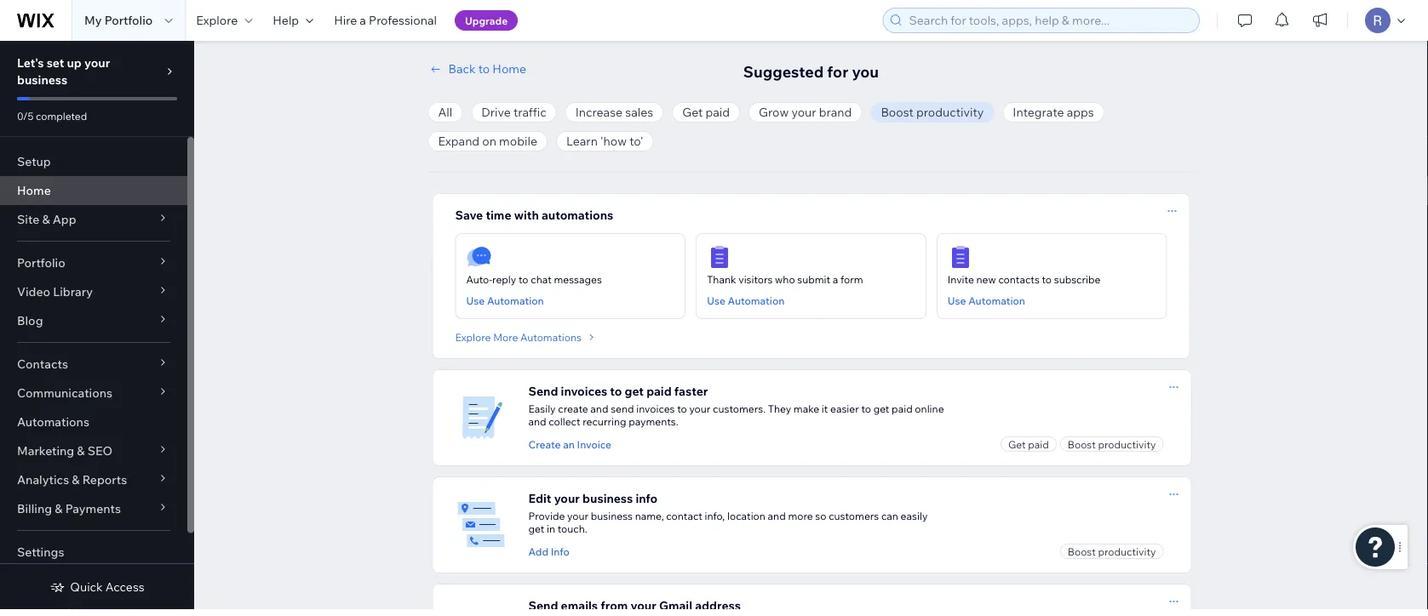 Task type: locate. For each thing, give the bounding box(es) containing it.
1 use from the left
[[466, 294, 485, 307]]

get up send
[[625, 384, 644, 399]]

0 horizontal spatial paid
[[706, 105, 730, 120]]

automation down new
[[969, 294, 1026, 307]]

1 use automation from the left
[[466, 294, 544, 307]]

1 horizontal spatial get
[[1009, 438, 1026, 451]]

0 vertical spatial explore
[[196, 13, 238, 28]]

0 vertical spatial boost
[[881, 105, 914, 120]]

use automation for new
[[948, 294, 1026, 307]]

reply
[[493, 273, 517, 286]]

business down business info
[[591, 510, 633, 523]]

1 vertical spatial get
[[1009, 438, 1026, 451]]

settings link
[[0, 538, 187, 567]]

customers.
[[713, 403, 766, 416]]

edit your business info provide your business name, contact info, location and more so customers can easily get in touch.
[[529, 492, 928, 536]]

home up drive traffic
[[493, 61, 527, 76]]

1 horizontal spatial business
[[591, 510, 633, 523]]

home
[[493, 61, 527, 76], [17, 183, 51, 198]]

1 vertical spatial get
[[874, 403, 890, 416]]

1 vertical spatial paid
[[892, 403, 913, 416]]

0 vertical spatial productivity
[[917, 105, 984, 120]]

0 vertical spatial get
[[683, 105, 703, 120]]

2 vertical spatial boost productivity
[[1068, 546, 1157, 558]]

thank
[[707, 273, 737, 286]]

2 horizontal spatial paid
[[1029, 438, 1050, 451]]

1 horizontal spatial home
[[493, 61, 527, 76]]

automation down visitors
[[728, 294, 785, 307]]

explore inside button
[[455, 331, 491, 344]]

auto-
[[466, 273, 493, 286]]

get paid
[[683, 105, 730, 120], [1009, 438, 1050, 451]]

billing
[[17, 502, 52, 517]]

1 vertical spatial get paid
[[1009, 438, 1050, 451]]

to right easier
[[862, 403, 872, 416]]

0 vertical spatial home
[[493, 61, 527, 76]]

quick access
[[70, 580, 145, 595]]

1 automation from the left
[[487, 294, 544, 307]]

2 use automation button from the left
[[707, 293, 785, 308]]

my
[[84, 13, 102, 28]]

hire
[[334, 13, 357, 28]]

automation for reply
[[487, 294, 544, 307]]

use automation button down visitors
[[707, 293, 785, 308]]

paid faster
[[647, 384, 708, 399]]

automations up marketing
[[17, 415, 89, 430]]

0 horizontal spatial get
[[683, 105, 703, 120]]

0 horizontal spatial use automation button
[[466, 293, 544, 308]]

invoices
[[561, 384, 608, 399], [637, 403, 675, 416]]

brand
[[819, 105, 852, 120]]

use down the invite
[[948, 294, 967, 307]]

2 horizontal spatial use
[[948, 294, 967, 307]]

your right provide
[[567, 510, 589, 523]]

2 automation from the left
[[728, 294, 785, 307]]

site & app
[[17, 212, 76, 227]]

0 horizontal spatial automation
[[487, 294, 544, 307]]

0 vertical spatial automations
[[521, 331, 582, 344]]

1 vertical spatial portfolio
[[17, 256, 65, 271]]

video
[[17, 285, 50, 299]]

learn 'how to'
[[567, 134, 644, 149]]

customers
[[829, 510, 879, 523]]

1 horizontal spatial explore
[[455, 331, 491, 344]]

1 horizontal spatial paid
[[892, 403, 913, 416]]

invoices up 'create'
[[561, 384, 608, 399]]

& inside "dropdown button"
[[55, 502, 63, 517]]

time
[[486, 208, 512, 223]]

marketing & seo button
[[0, 437, 187, 466]]

expand on mobile
[[438, 134, 538, 149]]

1 horizontal spatial get paid
[[1009, 438, 1050, 451]]

2 vertical spatial paid
[[1029, 438, 1050, 451]]

1 vertical spatial business
[[591, 510, 633, 523]]

business down let's
[[17, 72, 67, 87]]

use automation down visitors
[[707, 294, 785, 307]]

learn
[[567, 134, 598, 149]]

make
[[794, 403, 820, 416]]

automations right more
[[521, 331, 582, 344]]

1 horizontal spatial invoices
[[637, 403, 675, 416]]

3 automation from the left
[[969, 294, 1026, 307]]

3 use from the left
[[948, 294, 967, 307]]

business inside let's set up your business
[[17, 72, 67, 87]]

0 horizontal spatial get
[[529, 523, 545, 536]]

site
[[17, 212, 39, 227]]

billing & payments button
[[0, 495, 187, 524]]

automation down reply
[[487, 294, 544, 307]]

settings
[[17, 545, 64, 560]]

and up the create
[[529, 416, 547, 429]]

to right back
[[479, 61, 490, 76]]

home inside home link
[[17, 183, 51, 198]]

use down thank at the top of page
[[707, 294, 726, 307]]

sales
[[626, 105, 654, 120]]

2 use automation from the left
[[707, 294, 785, 307]]

get up 'add'
[[529, 523, 545, 536]]

blog button
[[0, 307, 187, 336]]

online
[[915, 403, 944, 416]]

portfolio up video
[[17, 256, 65, 271]]

0 horizontal spatial explore
[[196, 13, 238, 28]]

1 horizontal spatial automation
[[728, 294, 785, 307]]

use automation down reply
[[466, 294, 544, 307]]

use automation button for reply
[[466, 293, 544, 308]]

explore left more
[[455, 331, 491, 344]]

3 use automation from the left
[[948, 294, 1026, 307]]

0 horizontal spatial automations
[[17, 415, 89, 430]]

& right billing
[[55, 502, 63, 517]]

2 use from the left
[[707, 294, 726, 307]]

2 horizontal spatial and
[[768, 510, 786, 523]]

2 horizontal spatial use automation button
[[948, 293, 1026, 308]]

easily
[[901, 510, 928, 523]]

automations
[[521, 331, 582, 344], [17, 415, 89, 430]]

0 horizontal spatial get paid
[[683, 105, 730, 120]]

1 use automation button from the left
[[466, 293, 544, 308]]

easier
[[831, 403, 859, 416]]

productivity
[[917, 105, 984, 120], [1099, 438, 1157, 451], [1099, 546, 1157, 558]]

send
[[529, 384, 558, 399]]

your down paid faster
[[690, 403, 711, 416]]

1 horizontal spatial use automation button
[[707, 293, 785, 308]]

0 vertical spatial portfolio
[[104, 13, 153, 28]]

your inside "send invoices to get paid faster easily create and send invoices to your customers. they make it easier to get paid online and collect recurring payments."
[[690, 403, 711, 416]]

1 horizontal spatial get
[[625, 384, 644, 399]]

use automation button down new
[[948, 293, 1026, 308]]

1 horizontal spatial use
[[707, 294, 726, 307]]

marketing & seo
[[17, 444, 113, 459]]

use automation button
[[466, 293, 544, 308], [707, 293, 785, 308], [948, 293, 1026, 308]]

set
[[47, 55, 64, 70]]

reports
[[82, 473, 127, 488]]

home inside "back to home" button
[[493, 61, 527, 76]]

get right easier
[[874, 403, 890, 416]]

use
[[466, 294, 485, 307], [707, 294, 726, 307], [948, 294, 967, 307]]

and left send
[[591, 403, 609, 416]]

your right up
[[84, 55, 110, 70]]

paid
[[706, 105, 730, 120], [892, 403, 913, 416], [1029, 438, 1050, 451]]

1 horizontal spatial automations
[[521, 331, 582, 344]]

use automation for reply
[[466, 294, 544, 307]]

setup link
[[0, 147, 187, 176]]

0 vertical spatial get
[[625, 384, 644, 399]]

automation for new
[[969, 294, 1026, 307]]

1 vertical spatial explore
[[455, 331, 491, 344]]

in touch.
[[547, 523, 588, 536]]

your up provide
[[554, 492, 580, 507]]

chat messages
[[531, 273, 602, 286]]

& right site
[[42, 212, 50, 227]]

2 vertical spatial get
[[529, 523, 545, 536]]

0 vertical spatial get paid
[[683, 105, 730, 120]]

2 horizontal spatial get
[[874, 403, 890, 416]]

automations inside sidebar element
[[17, 415, 89, 430]]

0 horizontal spatial business
[[17, 72, 67, 87]]

upgrade
[[465, 14, 508, 27]]

& left seo
[[77, 444, 85, 459]]

1 vertical spatial boost
[[1068, 438, 1096, 451]]

explore left help
[[196, 13, 238, 28]]

library
[[53, 285, 93, 299]]

1 vertical spatial invoices
[[637, 403, 675, 416]]

use for auto-reply to chat messages
[[466, 294, 485, 307]]

home down setup
[[17, 183, 51, 198]]

business
[[17, 72, 67, 87], [591, 510, 633, 523]]

explore for explore
[[196, 13, 238, 28]]

to
[[479, 61, 490, 76], [519, 273, 529, 286], [610, 384, 622, 399], [677, 403, 687, 416], [862, 403, 872, 416]]

use down auto-
[[466, 294, 485, 307]]

boost productivity
[[881, 105, 984, 120], [1068, 438, 1157, 451], [1068, 546, 1157, 558]]

visitors
[[739, 273, 773, 286]]

recurring payments.
[[583, 416, 679, 429]]

analytics
[[17, 473, 69, 488]]

save
[[455, 208, 483, 223]]

& left reports
[[72, 473, 80, 488]]

1 vertical spatial home
[[17, 183, 51, 198]]

2 horizontal spatial automation
[[969, 294, 1026, 307]]

add
[[529, 546, 549, 558]]

setup
[[17, 154, 51, 169]]

invoices down paid faster
[[637, 403, 675, 416]]

business inside the edit your business info provide your business name, contact info, location and more so customers can easily get in touch.
[[591, 510, 633, 523]]

0 vertical spatial invoices
[[561, 384, 608, 399]]

1 vertical spatial boost productivity
[[1068, 438, 1157, 451]]

& inside dropdown button
[[77, 444, 85, 459]]

integrate apps
[[1013, 105, 1095, 120]]

1 vertical spatial automations
[[17, 415, 89, 430]]

your inside let's set up your business
[[84, 55, 110, 70]]

2 horizontal spatial use automation
[[948, 294, 1026, 307]]

0 horizontal spatial use
[[466, 294, 485, 307]]

portfolio inside popup button
[[17, 256, 65, 271]]

0 horizontal spatial home
[[17, 183, 51, 198]]

use automation button down reply
[[466, 293, 544, 308]]

Search for tools, apps, help & more... field
[[904, 9, 1195, 32]]

'how
[[601, 134, 627, 149]]

portfolio right the my
[[104, 13, 153, 28]]

0 vertical spatial business
[[17, 72, 67, 87]]

your right grow
[[792, 105, 817, 120]]

use automation down new
[[948, 294, 1026, 307]]

3 use automation button from the left
[[948, 293, 1026, 308]]

1 horizontal spatial use automation
[[707, 294, 785, 307]]

mobile
[[499, 134, 538, 149]]

it
[[822, 403, 828, 416]]

apps
[[1067, 105, 1095, 120]]

and left more
[[768, 510, 786, 523]]

0 horizontal spatial portfolio
[[17, 256, 65, 271]]

0 horizontal spatial use automation
[[466, 294, 544, 307]]

portfolio
[[104, 13, 153, 28], [17, 256, 65, 271]]

get
[[683, 105, 703, 120], [1009, 438, 1026, 451]]

use automation
[[466, 294, 544, 307], [707, 294, 785, 307], [948, 294, 1026, 307]]



Task type: vqa. For each thing, say whether or not it's contained in the screenshot.
portfolio to the top
yes



Task type: describe. For each thing, give the bounding box(es) containing it.
more
[[493, 331, 518, 344]]

explore more automations
[[455, 331, 582, 344]]

automations inside button
[[521, 331, 582, 344]]

quick
[[70, 580, 103, 595]]

& for analytics
[[72, 473, 80, 488]]

hire a professional link
[[324, 0, 447, 41]]

who
[[775, 273, 795, 286]]

info,
[[705, 510, 725, 523]]

contacts
[[999, 273, 1040, 286]]

add info button
[[529, 544, 570, 560]]

create an invoice
[[529, 438, 612, 451]]

send
[[611, 403, 634, 416]]

access
[[105, 580, 145, 595]]

upgrade button
[[455, 10, 518, 31]]

to inside button
[[479, 61, 490, 76]]

2 vertical spatial productivity
[[1099, 546, 1157, 558]]

edit
[[529, 492, 552, 507]]

site & app button
[[0, 205, 187, 234]]

analytics & reports button
[[0, 466, 187, 495]]

for
[[828, 62, 849, 81]]

an
[[563, 438, 575, 451]]

suggested
[[744, 62, 824, 81]]

sidebar element
[[0, 41, 194, 611]]

more
[[788, 510, 813, 523]]

explore more automations button
[[455, 330, 602, 345]]

you
[[852, 62, 879, 81]]

0 horizontal spatial invoices
[[561, 384, 608, 399]]

grow your brand
[[759, 105, 852, 120]]

drive
[[482, 105, 511, 120]]

communications button
[[0, 379, 187, 408]]

use for thank visitors who submit a form
[[707, 294, 726, 307]]

billing & payments
[[17, 502, 121, 517]]

create
[[558, 403, 588, 416]]

location
[[728, 510, 766, 523]]

traffic
[[514, 105, 547, 120]]

to up send
[[610, 384, 622, 399]]

professional
[[369, 13, 437, 28]]

0/5 completed
[[17, 109, 87, 122]]

back
[[449, 61, 476, 76]]

contacts button
[[0, 350, 187, 379]]

invoice
[[577, 438, 612, 451]]

use automation for visitors
[[707, 294, 785, 307]]

add info
[[529, 546, 570, 558]]

back to home button
[[428, 61, 527, 77]]

easily
[[529, 403, 556, 416]]

invite
[[948, 273, 975, 286]]

1 horizontal spatial portfolio
[[104, 13, 153, 28]]

thank visitors who submit a form
[[707, 273, 864, 286]]

increase
[[576, 105, 623, 120]]

to subscribe
[[1042, 273, 1101, 286]]

up
[[67, 55, 82, 70]]

integrate
[[1013, 105, 1065, 120]]

video library
[[17, 285, 93, 299]]

0 vertical spatial boost productivity
[[881, 105, 984, 120]]

help button
[[263, 0, 324, 41]]

payments
[[65, 502, 121, 517]]

to'
[[630, 134, 644, 149]]

automations link
[[0, 408, 187, 437]]

1 horizontal spatial and
[[591, 403, 609, 416]]

automation for visitors
[[728, 294, 785, 307]]

a form
[[833, 273, 864, 286]]

hire a professional
[[334, 13, 437, 28]]

0 vertical spatial paid
[[706, 105, 730, 120]]

create
[[529, 438, 561, 451]]

create an invoice button
[[529, 437, 612, 452]]

so
[[816, 510, 827, 523]]

increase sales
[[576, 105, 654, 120]]

a
[[360, 13, 366, 28]]

drive traffic
[[482, 105, 547, 120]]

blog
[[17, 314, 43, 328]]

& for billing
[[55, 502, 63, 517]]

contact
[[667, 510, 703, 523]]

let's
[[17, 55, 44, 70]]

get inside the edit your business info provide your business name, contact info, location and more so customers can easily get in touch.
[[529, 523, 545, 536]]

auto-reply to chat messages
[[466, 273, 602, 286]]

and inside the edit your business info provide your business name, contact info, location and more so customers can easily get in touch.
[[768, 510, 786, 523]]

analytics & reports
[[17, 473, 127, 488]]

& for site
[[42, 212, 50, 227]]

& for marketing
[[77, 444, 85, 459]]

2 vertical spatial boost
[[1068, 546, 1096, 558]]

name,
[[635, 510, 664, 523]]

my portfolio
[[84, 13, 153, 28]]

use automation button for visitors
[[707, 293, 785, 308]]

marketing
[[17, 444, 74, 459]]

back to home
[[449, 61, 527, 76]]

paid inside "send invoices to get paid faster easily create and send invoices to your customers. they make it easier to get paid online and collect recurring payments."
[[892, 403, 913, 416]]

video library button
[[0, 278, 187, 307]]

contacts
[[17, 357, 68, 372]]

business info
[[583, 492, 658, 507]]

explore for explore more automations
[[455, 331, 491, 344]]

quick access button
[[50, 580, 145, 596]]

help
[[273, 13, 299, 28]]

app
[[53, 212, 76, 227]]

1 vertical spatial productivity
[[1099, 438, 1157, 451]]

use automation button for new
[[948, 293, 1026, 308]]

to down paid faster
[[677, 403, 687, 416]]

to right reply
[[519, 273, 529, 286]]

0 horizontal spatial and
[[529, 416, 547, 429]]

use for invite new contacts to subscribe
[[948, 294, 967, 307]]

completed
[[36, 109, 87, 122]]

collect
[[549, 416, 581, 429]]

let's set up your business
[[17, 55, 110, 87]]



